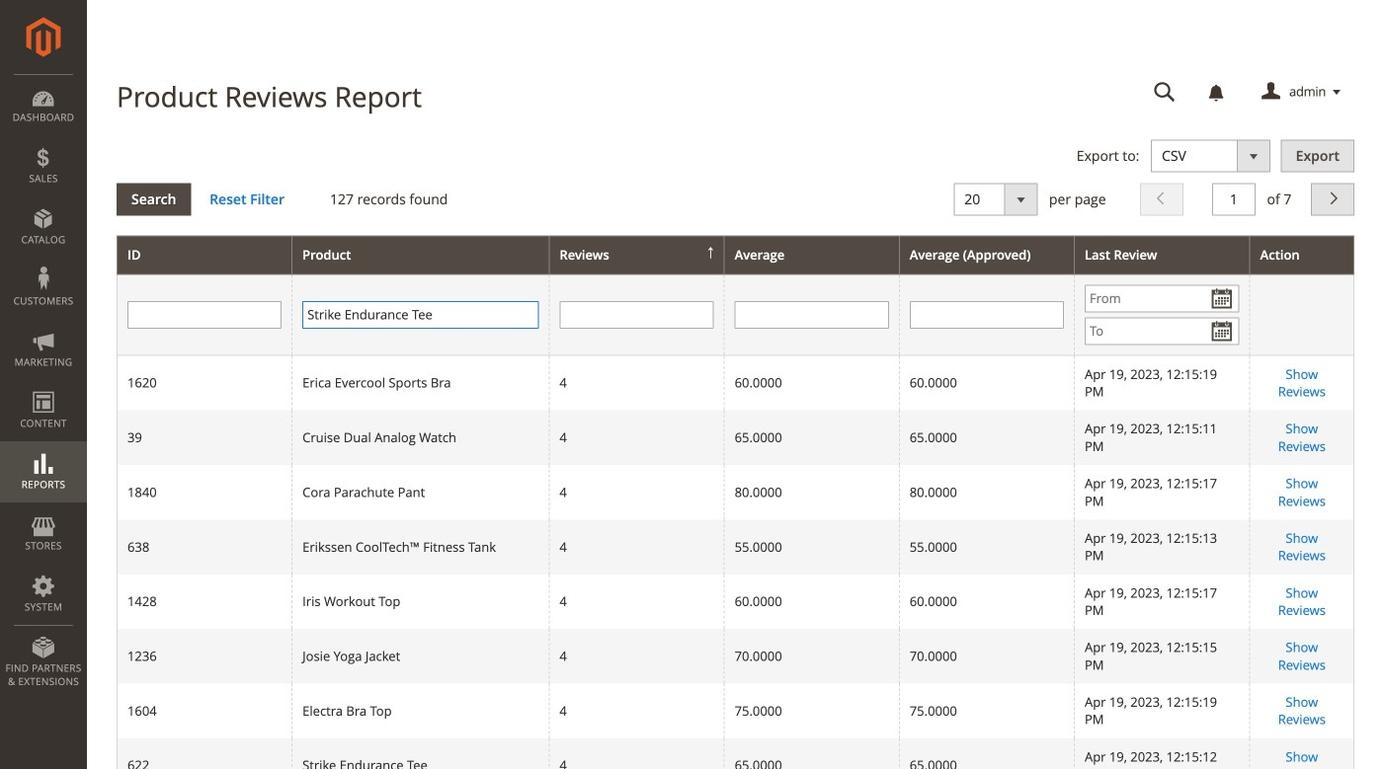 Task type: describe. For each thing, give the bounding box(es) containing it.
From text field
[[1085, 285, 1240, 313]]



Task type: locate. For each thing, give the bounding box(es) containing it.
To text field
[[1085, 317, 1240, 345]]

magento admin panel image
[[26, 17, 61, 57]]

None text field
[[1140, 75, 1190, 110], [1212, 183, 1256, 216], [127, 301, 282, 329], [560, 301, 714, 329], [1140, 75, 1190, 110], [1212, 183, 1256, 216], [127, 301, 282, 329], [560, 301, 714, 329]]

menu bar
[[0, 74, 87, 699]]

None text field
[[302, 301, 539, 329], [735, 301, 889, 329], [910, 301, 1064, 329], [302, 301, 539, 329], [735, 301, 889, 329], [910, 301, 1064, 329]]



